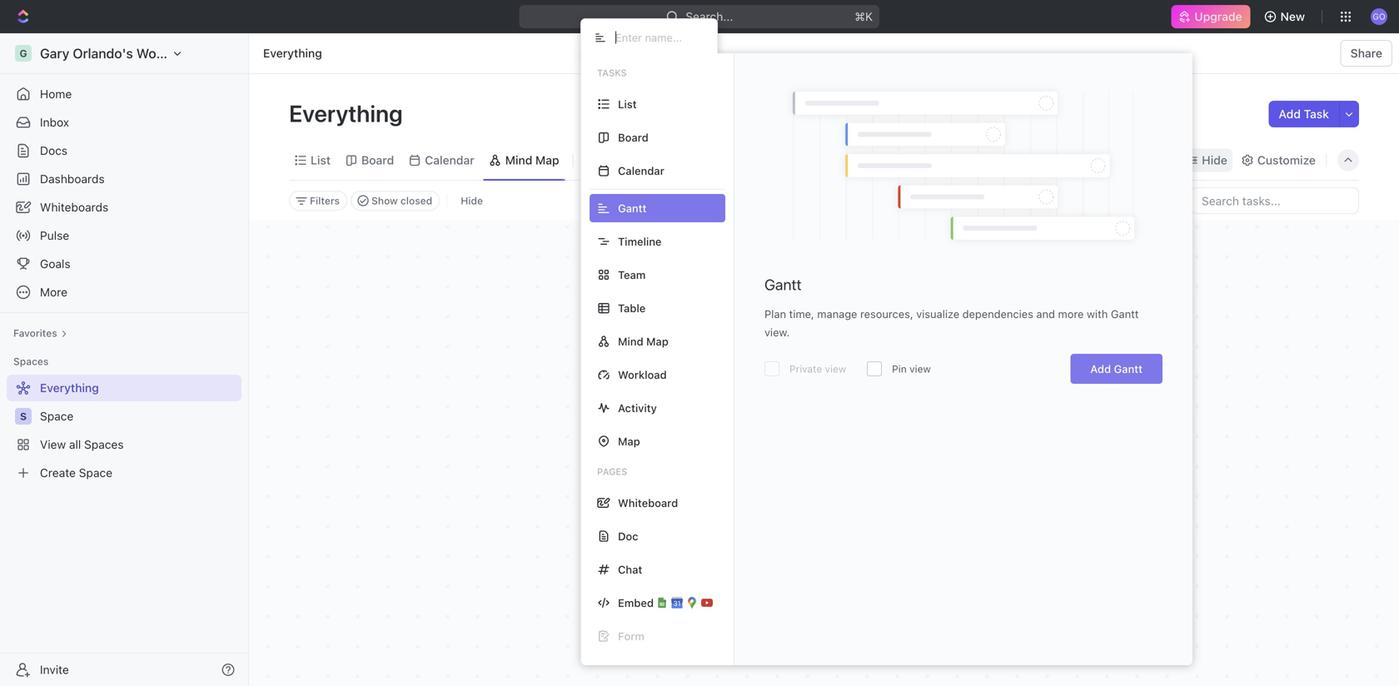 Task type: describe. For each thing, give the bounding box(es) containing it.
2 vertical spatial gantt
[[1115, 363, 1143, 375]]

list inside the list link
[[311, 153, 331, 167]]

Search tasks... text field
[[1192, 188, 1359, 213]]

time,
[[790, 308, 815, 320]]

add for add task
[[1280, 107, 1302, 121]]

Enter name... field
[[614, 30, 704, 45]]

form
[[618, 630, 645, 643]]

favorites
[[13, 327, 57, 339]]

sidebar navigation
[[0, 33, 249, 687]]

closed
[[401, 195, 433, 207]]

plan time, manage resources, visualize dependencies and more with gantt view.
[[765, 308, 1139, 339]]

share
[[1351, 46, 1383, 60]]

home
[[40, 87, 72, 101]]

no
[[732, 506, 751, 524]]

0 vertical spatial gantt
[[765, 276, 802, 294]]

task
[[1305, 107, 1330, 121]]

private
[[790, 363, 823, 375]]

hide button
[[454, 191, 490, 211]]

matching
[[755, 506, 819, 524]]

hide inside dropdown button
[[1203, 153, 1228, 167]]

1 vertical spatial map
[[647, 335, 669, 348]]

activity
[[618, 402, 657, 415]]

inbox
[[40, 115, 69, 129]]

1 horizontal spatial list
[[618, 98, 637, 110]]

whiteboards
[[40, 200, 109, 214]]

no matching results found.
[[732, 506, 917, 524]]

home link
[[7, 81, 242, 107]]

⌘k
[[855, 10, 874, 23]]

spaces
[[13, 356, 49, 367]]

search...
[[686, 10, 734, 23]]

dashboards
[[40, 172, 105, 186]]

share button
[[1341, 40, 1393, 67]]

team
[[618, 269, 646, 281]]

0 horizontal spatial mind
[[506, 153, 533, 167]]

dashboards link
[[7, 166, 242, 192]]

timeline
[[618, 235, 662, 248]]

2 vertical spatial map
[[618, 435, 641, 448]]

found.
[[873, 506, 917, 524]]

everything link
[[259, 43, 326, 63]]

pin view
[[893, 363, 931, 375]]

with
[[1087, 308, 1109, 320]]

calendar inside calendar link
[[425, 153, 475, 167]]

visualize
[[917, 308, 960, 320]]

new button
[[1258, 3, 1316, 30]]

doc
[[618, 530, 639, 543]]

tree inside sidebar navigation
[[7, 375, 242, 487]]

pulse
[[40, 229, 69, 242]]

add for add gantt
[[1091, 363, 1112, 375]]

resources,
[[861, 308, 914, 320]]

and
[[1037, 308, 1056, 320]]

upgrade
[[1195, 10, 1243, 23]]



Task type: vqa. For each thing, say whether or not it's contained in the screenshot.
ME
no



Task type: locate. For each thing, give the bounding box(es) containing it.
upgrade link
[[1172, 5, 1251, 28]]

mind
[[506, 153, 533, 167], [618, 335, 644, 348]]

1 vertical spatial add
[[1091, 363, 1112, 375]]

add
[[1280, 107, 1302, 121], [1091, 363, 1112, 375]]

table
[[618, 302, 646, 315]]

inbox link
[[7, 109, 242, 136]]

gantt inside plan time, manage resources, visualize dependencies and more with gantt view.
[[1112, 308, 1139, 320]]

view for private view
[[825, 363, 847, 375]]

view button
[[580, 149, 635, 172]]

customize
[[1258, 153, 1317, 167]]

1 horizontal spatial calendar
[[618, 165, 665, 177]]

pulse link
[[7, 222, 242, 249]]

2 horizontal spatial map
[[647, 335, 669, 348]]

map
[[536, 153, 560, 167], [647, 335, 669, 348], [618, 435, 641, 448]]

calendar up hide button on the left top of the page
[[425, 153, 475, 167]]

hide
[[1203, 153, 1228, 167], [461, 195, 483, 207]]

plan
[[765, 308, 787, 320]]

0 vertical spatial mind
[[506, 153, 533, 167]]

hide button
[[1183, 149, 1233, 172]]

dependencies
[[963, 308, 1034, 320]]

docs link
[[7, 137, 242, 164]]

add left task
[[1280, 107, 1302, 121]]

add task
[[1280, 107, 1330, 121]]

mind map left view button
[[506, 153, 560, 167]]

show closed
[[372, 195, 433, 207]]

pin
[[893, 363, 907, 375]]

0 vertical spatial everything
[[263, 46, 322, 60]]

0 vertical spatial list
[[618, 98, 637, 110]]

everything
[[263, 46, 322, 60], [289, 100, 408, 127]]

1 horizontal spatial view
[[910, 363, 931, 375]]

more
[[1059, 308, 1084, 320]]

embed
[[618, 597, 654, 610]]

board inside "board" link
[[362, 153, 394, 167]]

mind down table on the top left of page
[[618, 335, 644, 348]]

pages
[[597, 467, 628, 477]]

list down tasks
[[618, 98, 637, 110]]

0 horizontal spatial map
[[536, 153, 560, 167]]

view
[[602, 153, 629, 167]]

0 vertical spatial add
[[1280, 107, 1302, 121]]

1 vertical spatial gantt
[[1112, 308, 1139, 320]]

search
[[1136, 153, 1174, 167]]

1 vertical spatial hide
[[461, 195, 483, 207]]

private view
[[790, 363, 847, 375]]

mind map link
[[502, 149, 560, 172]]

2 view from the left
[[910, 363, 931, 375]]

0 horizontal spatial hide
[[461, 195, 483, 207]]

show closed button
[[351, 191, 440, 211]]

0 horizontal spatial add
[[1091, 363, 1112, 375]]

0 vertical spatial map
[[536, 153, 560, 167]]

view right private
[[825, 363, 847, 375]]

calendar up timeline
[[618, 165, 665, 177]]

map up workload at the left
[[647, 335, 669, 348]]

0 vertical spatial board
[[618, 131, 649, 144]]

invite
[[40, 663, 69, 677]]

hide inside button
[[461, 195, 483, 207]]

list
[[618, 98, 637, 110], [311, 153, 331, 167]]

map down activity
[[618, 435, 641, 448]]

1 vertical spatial mind map
[[618, 335, 669, 348]]

1 view from the left
[[825, 363, 847, 375]]

0 horizontal spatial view
[[825, 363, 847, 375]]

docs
[[40, 144, 68, 157]]

1 vertical spatial mind
[[618, 335, 644, 348]]

customize button
[[1236, 149, 1322, 172]]

1 vertical spatial everything
[[289, 100, 408, 127]]

add task button
[[1270, 101, 1340, 127]]

board up view
[[618, 131, 649, 144]]

new
[[1281, 10, 1306, 23]]

mind right calendar link
[[506, 153, 533, 167]]

add down with
[[1091, 363, 1112, 375]]

1 horizontal spatial map
[[618, 435, 641, 448]]

view.
[[765, 326, 790, 339]]

board up show
[[362, 153, 394, 167]]

view right pin
[[910, 363, 931, 375]]

tree
[[7, 375, 242, 487]]

1 horizontal spatial board
[[618, 131, 649, 144]]

whiteboards link
[[7, 194, 242, 221]]

search button
[[1114, 149, 1179, 172]]

favorites button
[[7, 323, 74, 343]]

board
[[618, 131, 649, 144], [362, 153, 394, 167]]

goals
[[40, 257, 70, 271]]

calendar
[[425, 153, 475, 167], [618, 165, 665, 177]]

results
[[823, 506, 869, 524]]

list link
[[307, 149, 331, 172]]

calendar link
[[422, 149, 475, 172]]

whiteboard
[[618, 497, 679, 510]]

0 horizontal spatial list
[[311, 153, 331, 167]]

tasks
[[597, 67, 627, 78]]

workload
[[618, 369, 667, 381]]

show
[[372, 195, 398, 207]]

mind map
[[506, 153, 560, 167], [618, 335, 669, 348]]

gantt
[[765, 276, 802, 294], [1112, 308, 1139, 320], [1115, 363, 1143, 375]]

0 vertical spatial hide
[[1203, 153, 1228, 167]]

hide down calendar link
[[461, 195, 483, 207]]

1 horizontal spatial add
[[1280, 107, 1302, 121]]

view button
[[580, 141, 635, 180]]

list left "board" link
[[311, 153, 331, 167]]

mind map up workload at the left
[[618, 335, 669, 348]]

view for pin view
[[910, 363, 931, 375]]

0 vertical spatial mind map
[[506, 153, 560, 167]]

1 vertical spatial list
[[311, 153, 331, 167]]

manage
[[818, 308, 858, 320]]

0 horizontal spatial calendar
[[425, 153, 475, 167]]

1 horizontal spatial hide
[[1203, 153, 1228, 167]]

view
[[825, 363, 847, 375], [910, 363, 931, 375]]

goals link
[[7, 251, 242, 277]]

board link
[[358, 149, 394, 172]]

1 horizontal spatial mind map
[[618, 335, 669, 348]]

add gantt
[[1091, 363, 1143, 375]]

add inside add task button
[[1280, 107, 1302, 121]]

chat
[[618, 564, 643, 576]]

0 horizontal spatial board
[[362, 153, 394, 167]]

0 horizontal spatial mind map
[[506, 153, 560, 167]]

hide right search
[[1203, 153, 1228, 167]]

map left view button
[[536, 153, 560, 167]]

1 horizontal spatial mind
[[618, 335, 644, 348]]

1 vertical spatial board
[[362, 153, 394, 167]]



